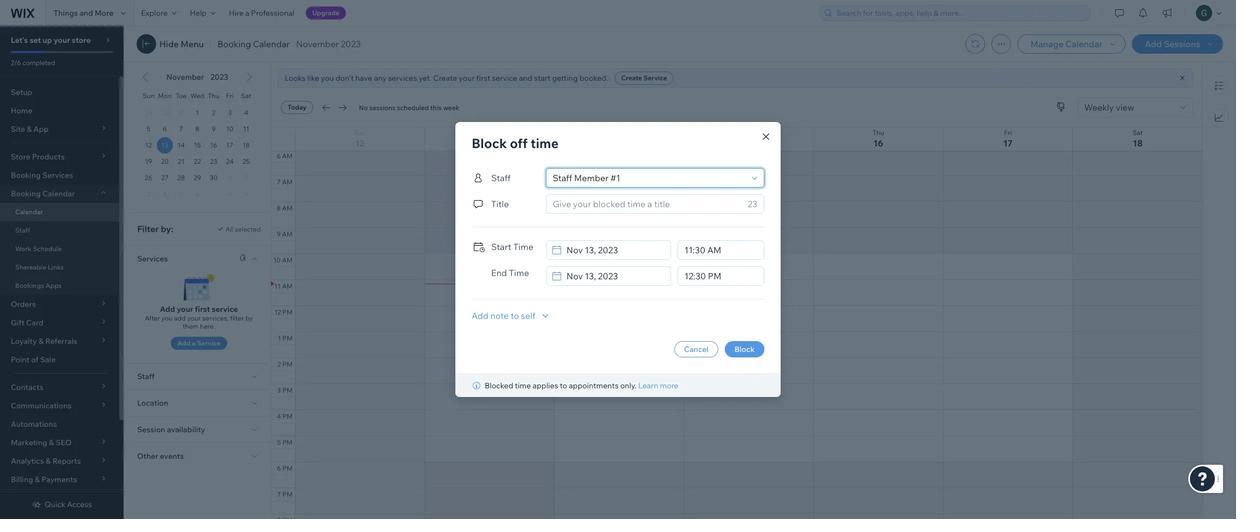 Task type: describe. For each thing, give the bounding box(es) containing it.
other
[[137, 451, 158, 461]]

2 for 2
[[212, 109, 216, 117]]

pm for 3 pm
[[283, 386, 293, 394]]

session availability button
[[137, 423, 205, 436]]

of
[[31, 355, 38, 365]]

looks like you don't have any services yet. create your first service and start getting booked.
[[285, 73, 609, 83]]

7 for 7 am
[[277, 178, 281, 186]]

0 vertical spatial time
[[531, 135, 559, 151]]

1 horizontal spatial booking calendar
[[218, 39, 290, 49]]

pm for 2 pm
[[283, 360, 293, 368]]

things and more
[[54, 8, 114, 18]]

getting
[[553, 73, 578, 83]]

26
[[145, 174, 152, 182]]

shareable links link
[[0, 258, 119, 277]]

4 for 4 pm
[[277, 412, 281, 420]]

access
[[67, 500, 92, 509]]

sat for sat 18
[[1133, 129, 1144, 137]]

no
[[359, 103, 368, 111]]

add note to self button
[[472, 309, 552, 322]]

0 horizontal spatial and
[[80, 8, 93, 18]]

27
[[161, 174, 169, 182]]

1 vertical spatial service
[[197, 339, 221, 347]]

monday, november 13, 2023 cell
[[157, 137, 173, 154]]

3 for 3 pm
[[277, 386, 281, 394]]

2/6 completed
[[11, 59, 55, 67]]

other events
[[137, 451, 184, 461]]

12 for 12 pm
[[274, 308, 281, 316]]

pm for 12 pm
[[283, 308, 293, 316]]

sun mon tue wed thu
[[143, 92, 220, 100]]

looks
[[285, 73, 306, 83]]

setup link
[[0, 83, 119, 101]]

your right the add
[[187, 314, 201, 322]]

upgrade
[[312, 9, 340, 17]]

0 vertical spatial wed
[[191, 92, 204, 100]]

7 for 7
[[179, 125, 183, 133]]

block off time
[[472, 135, 559, 151]]

0 vertical spatial booking
[[218, 39, 251, 49]]

row containing 26
[[141, 170, 254, 186]]

wed inside wed 'link'
[[742, 129, 756, 137]]

3 pm
[[277, 386, 293, 394]]

shareable
[[15, 263, 46, 271]]

staff link
[[0, 221, 119, 240]]

other events button
[[137, 450, 184, 463]]

6 for 6 pm
[[277, 464, 281, 473]]

home
[[11, 106, 32, 116]]

blocked time applies to appointments only. learn more
[[485, 381, 679, 391]]

1 pm
[[278, 334, 293, 342]]

10 for 10 am
[[273, 256, 281, 264]]

hire
[[229, 8, 244, 18]]

them
[[183, 322, 199, 330]]

add a service button
[[171, 337, 227, 350]]

am for 7 am
[[282, 178, 293, 186]]

11 for 11 am
[[275, 282, 281, 290]]

6 for 6
[[163, 125, 167, 133]]

0 vertical spatial you
[[321, 73, 334, 83]]

4 for 4
[[244, 109, 248, 117]]

location
[[137, 398, 168, 408]]

appointments
[[569, 381, 619, 391]]

things
[[54, 8, 78, 18]]

filter
[[137, 224, 159, 234]]

don't
[[336, 73, 354, 83]]

0 horizontal spatial 2023
[[211, 72, 228, 82]]

0 horizontal spatial create
[[434, 73, 457, 83]]

block for block off time
[[472, 135, 507, 151]]

booking for booking services link
[[11, 170, 41, 180]]

more
[[660, 381, 679, 391]]

11 am
[[275, 282, 293, 290]]

menu
[[181, 39, 204, 49]]

9 am
[[277, 230, 293, 238]]

note
[[491, 310, 509, 321]]

thu 16
[[873, 129, 885, 149]]

applies
[[533, 381, 559, 391]]

pm for 7 pm
[[283, 490, 293, 499]]

services inside sidebar element
[[42, 170, 73, 180]]

manage
[[1031, 39, 1064, 49]]

1 vertical spatial time
[[515, 381, 531, 391]]

1 horizontal spatial services
[[137, 254, 168, 264]]

1 horizontal spatial service
[[644, 74, 668, 82]]

add your first service after you add your services, filter by them here.
[[145, 304, 253, 330]]

end
[[492, 267, 507, 278]]

cancel button
[[675, 341, 719, 358]]

staff for staff button
[[137, 372, 155, 381]]

title
[[492, 199, 509, 209]]

1 horizontal spatial 2023
[[341, 39, 361, 49]]

4 pm
[[277, 412, 293, 420]]

block for block
[[735, 345, 755, 354]]

6 pm
[[277, 464, 293, 473]]

pm for 6 pm
[[283, 464, 293, 473]]

booking services
[[11, 170, 73, 180]]

am for 6 am
[[282, 152, 293, 160]]

row containing sun
[[141, 85, 254, 105]]

sidebar element
[[0, 26, 124, 519]]

pm for 4 pm
[[283, 412, 293, 420]]

all
[[226, 225, 234, 233]]

hide menu button
[[137, 34, 204, 54]]

let's set up your store
[[11, 35, 91, 45]]

booking for booking calendar popup button
[[11, 189, 41, 199]]

11 for 11
[[243, 125, 249, 133]]

0 horizontal spatial 17
[[227, 141, 233, 149]]

selected
[[235, 225, 261, 233]]

calendar inside booking calendar popup button
[[42, 189, 75, 199]]

completed
[[23, 59, 55, 67]]

1 vertical spatial to
[[560, 381, 568, 391]]

1 for 1
[[196, 109, 199, 117]]

create inside create service button
[[622, 74, 643, 82]]

point of sale
[[11, 355, 56, 365]]

am for 9 am
[[282, 230, 293, 238]]

30
[[210, 174, 218, 182]]

yet.
[[419, 73, 432, 83]]

any
[[374, 73, 387, 83]]

all selected
[[226, 225, 261, 233]]

work schedule link
[[0, 240, 119, 258]]

upgrade button
[[306, 7, 346, 20]]

create service
[[622, 74, 668, 82]]

calendar inside manage calendar button
[[1066, 39, 1103, 49]]

hire a professional
[[229, 8, 295, 18]]

home link
[[0, 101, 119, 120]]

Search for tools, apps, help & more... field
[[834, 5, 1088, 21]]

10 for 10
[[226, 125, 234, 133]]

november 2023
[[296, 39, 361, 49]]

row group containing 1
[[131, 105, 264, 212]]

create service button
[[615, 72, 674, 85]]

6 am
[[277, 152, 293, 160]]

help button
[[184, 0, 223, 26]]

explore
[[141, 8, 168, 18]]

wed link
[[685, 127, 814, 151]]

staff button
[[137, 370, 155, 383]]

manage calendar
[[1031, 39, 1103, 49]]

am for 8 am
[[282, 204, 293, 212]]

add for a
[[178, 339, 191, 347]]

end time
[[492, 267, 530, 278]]

1 vertical spatial tue
[[614, 129, 625, 137]]

have
[[356, 73, 372, 83]]

8 for 8 am
[[277, 204, 281, 212]]

blocked
[[485, 381, 514, 391]]

staff for staff link
[[15, 226, 30, 234]]

booking calendar inside popup button
[[11, 189, 75, 199]]

grid containing 12
[[271, 0, 1203, 519]]

time for end time
[[509, 267, 530, 278]]

quick access
[[45, 500, 92, 509]]

alert containing november
[[163, 72, 232, 82]]

3 for 3
[[228, 109, 232, 117]]

1 vertical spatial mon
[[483, 129, 497, 137]]

pm for 1 pm
[[283, 334, 293, 342]]



Task type: vqa. For each thing, say whether or not it's contained in the screenshot.
My Site 1
no



Task type: locate. For each thing, give the bounding box(es) containing it.
1 vertical spatial booking
[[11, 170, 41, 180]]

1 horizontal spatial 11
[[275, 282, 281, 290]]

Nov 13, 2023 field
[[564, 241, 668, 259], [564, 267, 668, 285]]

booking up booking calendar popup button
[[11, 170, 41, 180]]

1 horizontal spatial sun
[[354, 129, 366, 137]]

booking down booking services
[[11, 189, 41, 199]]

0 vertical spatial nov 13, 2023 field
[[564, 241, 668, 259]]

session availability
[[137, 425, 205, 435]]

0 vertical spatial tue
[[176, 92, 187, 100]]

staff up location button
[[137, 372, 155, 381]]

2 vertical spatial staff
[[137, 372, 155, 381]]

5 for 5 pm
[[277, 438, 281, 447]]

2/6
[[11, 59, 21, 67]]

calendar down professional
[[253, 39, 290, 49]]

time right off in the top of the page
[[531, 135, 559, 151]]

mon 13
[[483, 129, 497, 149]]

apps
[[46, 282, 62, 290]]

time for start time
[[514, 241, 534, 252]]

0 horizontal spatial 9
[[212, 125, 216, 133]]

sale
[[40, 355, 56, 365]]

1 horizontal spatial 16
[[874, 138, 884, 149]]

16
[[874, 138, 884, 149], [210, 141, 217, 149]]

0 vertical spatial block
[[472, 135, 507, 151]]

7 pm from the top
[[283, 464, 293, 473]]

11
[[243, 125, 249, 133], [275, 282, 281, 290]]

1 horizontal spatial mon
[[483, 129, 497, 137]]

1 vertical spatial 3
[[277, 386, 281, 394]]

4 down 3 pm
[[277, 412, 281, 420]]

None field
[[1082, 98, 1178, 117], [682, 241, 761, 259], [682, 267, 761, 285], [1082, 98, 1178, 117], [682, 241, 761, 259], [682, 267, 761, 285]]

1 vertical spatial 2023
[[211, 72, 228, 82]]

3
[[228, 109, 232, 117], [277, 386, 281, 394]]

4 pm from the top
[[283, 386, 293, 394]]

Select a staff member field
[[550, 169, 749, 187]]

11 down 10 am
[[275, 282, 281, 290]]

booking calendar down hire a professional
[[218, 39, 290, 49]]

fri inside fri 17
[[1005, 129, 1013, 137]]

start
[[492, 241, 512, 252]]

8 inside row
[[195, 125, 199, 133]]

6 pm from the top
[[283, 438, 293, 447]]

work schedule
[[15, 245, 62, 253]]

today
[[288, 103, 307, 111]]

session
[[137, 425, 165, 435]]

1 nov 13, 2023 field from the top
[[564, 241, 668, 259]]

1 vertical spatial fri
[[1005, 129, 1013, 137]]

0 vertical spatial 8
[[195, 125, 199, 133]]

1 horizontal spatial 13
[[485, 138, 495, 149]]

time right start
[[514, 241, 534, 252]]

1 horizontal spatial 2
[[278, 360, 281, 368]]

sessions
[[370, 103, 396, 111]]

menu
[[1204, 69, 1236, 134]]

add
[[1146, 39, 1163, 49], [160, 304, 175, 314], [472, 310, 489, 321], [178, 339, 191, 347]]

0 horizontal spatial grid
[[131, 62, 264, 212]]

6 inside row
[[163, 125, 167, 133]]

0 horizontal spatial fri
[[226, 92, 234, 100]]

service up here.
[[212, 304, 238, 314]]

0 vertical spatial first
[[477, 73, 491, 83]]

your
[[54, 35, 70, 45], [459, 73, 475, 83], [177, 304, 193, 314], [187, 314, 201, 322]]

block inside button
[[735, 345, 755, 354]]

time left applies
[[515, 381, 531, 391]]

november inside grid
[[167, 72, 204, 82]]

8 for 8
[[195, 125, 199, 133]]

5 am from the top
[[282, 256, 293, 264]]

add inside button
[[1146, 39, 1163, 49]]

0 horizontal spatial 18
[[243, 141, 250, 149]]

1 horizontal spatial 3
[[277, 386, 281, 394]]

row group
[[131, 105, 264, 212]]

7 for 7 pm
[[277, 490, 281, 499]]

1 horizontal spatial sat
[[1133, 129, 1144, 137]]

1 horizontal spatial wed
[[742, 129, 756, 137]]

pm down 5 pm
[[283, 464, 293, 473]]

add for sessions
[[1146, 39, 1163, 49]]

sat inside row
[[241, 92, 251, 100]]

pm down 1 pm
[[283, 360, 293, 368]]

sat 18
[[1133, 129, 1144, 149]]

fri for fri
[[226, 92, 234, 100]]

availability
[[167, 425, 205, 435]]

calendar inside calendar link
[[15, 208, 43, 216]]

sat
[[241, 92, 251, 100], [1133, 129, 1144, 137]]

0 vertical spatial mon
[[158, 92, 172, 100]]

add inside add your first service after you add your services, filter by them here.
[[160, 304, 175, 314]]

6 up 7 am
[[277, 152, 281, 160]]

0 vertical spatial november
[[296, 39, 339, 49]]

9 for 9 am
[[277, 230, 281, 238]]

1 horizontal spatial thu
[[873, 129, 885, 137]]

0 horizontal spatial service
[[197, 339, 221, 347]]

1 horizontal spatial 1
[[278, 334, 281, 342]]

3 pm from the top
[[283, 360, 293, 368]]

am up 7 am
[[282, 152, 293, 160]]

1 horizontal spatial to
[[560, 381, 568, 391]]

1 horizontal spatial tue
[[614, 129, 625, 137]]

1 vertical spatial thu
[[873, 129, 885, 137]]

1 vertical spatial 7
[[277, 178, 281, 186]]

pm down 2 pm
[[283, 386, 293, 394]]

2 down sun mon tue wed thu
[[212, 109, 216, 117]]

links
[[48, 263, 64, 271]]

5 down 4 pm at the left of the page
[[277, 438, 281, 447]]

25
[[243, 157, 250, 165]]

0 horizontal spatial booking calendar
[[11, 189, 75, 199]]

you right the like
[[321, 73, 334, 83]]

0 vertical spatial and
[[80, 8, 93, 18]]

row containing 19
[[141, 154, 254, 170]]

staff up work
[[15, 226, 30, 234]]

a for professional
[[245, 8, 250, 18]]

to right applies
[[560, 381, 568, 391]]

fri for fri 17
[[1005, 129, 1013, 137]]

13
[[485, 138, 495, 149], [161, 141, 168, 149]]

by:
[[161, 224, 174, 234]]

time right end on the left bottom
[[509, 267, 530, 278]]

10
[[226, 125, 234, 133], [273, 256, 281, 264]]

0 vertical spatial staff
[[492, 173, 511, 183]]

0 horizontal spatial 8
[[195, 125, 199, 133]]

november up sun mon tue wed thu
[[167, 72, 204, 82]]

11 inside row
[[243, 125, 249, 133]]

november
[[296, 39, 339, 49], [167, 72, 204, 82]]

let's
[[11, 35, 28, 45]]

service left start
[[492, 73, 518, 83]]

1 for 1 pm
[[278, 334, 281, 342]]

10 up 24
[[226, 125, 234, 133]]

your right up
[[54, 35, 70, 45]]

calendar down booking services link
[[42, 189, 75, 199]]

and
[[80, 8, 93, 18], [519, 73, 533, 83]]

20
[[161, 157, 169, 165]]

13 up 20 on the left top of the page
[[161, 141, 168, 149]]

sun for 12
[[354, 129, 366, 137]]

1 vertical spatial first
[[195, 304, 210, 314]]

and left more at the top left of the page
[[80, 8, 93, 18]]

9 for 9
[[212, 125, 216, 133]]

0 vertical spatial 4
[[244, 109, 248, 117]]

am up 8 am
[[282, 178, 293, 186]]

thu inside row
[[208, 92, 220, 100]]

am down 7 am
[[282, 204, 293, 212]]

0 horizontal spatial 2
[[212, 109, 216, 117]]

9
[[212, 125, 216, 133], [277, 230, 281, 238]]

0 horizontal spatial 3
[[228, 109, 232, 117]]

0 horizontal spatial tue
[[176, 92, 187, 100]]

0 horizontal spatial 4
[[244, 109, 248, 117]]

1 vertical spatial services
[[137, 254, 168, 264]]

add for note
[[472, 310, 489, 321]]

quick
[[45, 500, 65, 509]]

tue inside row
[[176, 92, 187, 100]]

sat for sat
[[241, 92, 251, 100]]

Give your blocked time a title field
[[550, 195, 745, 213]]

booking inside popup button
[[11, 189, 41, 199]]

booking down hire
[[218, 39, 251, 49]]

0 horizontal spatial staff
[[15, 226, 30, 234]]

23
[[210, 157, 217, 165], [748, 199, 758, 209]]

november for november 2023
[[296, 39, 339, 49]]

pm up 5 pm
[[283, 412, 293, 420]]

0 vertical spatial 7
[[179, 125, 183, 133]]

up
[[43, 35, 52, 45]]

calendar down booking calendar popup button
[[15, 208, 43, 216]]

your up week
[[459, 73, 475, 83]]

learn
[[639, 381, 659, 391]]

16 inside thu 16
[[874, 138, 884, 149]]

1 horizontal spatial and
[[519, 73, 533, 83]]

2023 up don't
[[341, 39, 361, 49]]

add for your
[[160, 304, 175, 314]]

7
[[179, 125, 183, 133], [277, 178, 281, 186], [277, 490, 281, 499]]

19
[[145, 157, 152, 165]]

13 inside cell
[[161, 141, 168, 149]]

0 vertical spatial time
[[514, 241, 534, 252]]

11 up 25
[[243, 125, 249, 133]]

1 horizontal spatial block
[[735, 345, 755, 354]]

0 horizontal spatial wed
[[191, 92, 204, 100]]

you left the add
[[162, 314, 173, 322]]

booking calendar down booking services
[[11, 189, 75, 199]]

row containing 1
[[141, 105, 254, 121]]

sun
[[143, 92, 155, 100], [354, 129, 366, 137]]

november down upgrade "button"
[[296, 39, 339, 49]]

12 up 19
[[145, 141, 152, 149]]

services down the filter by:
[[137, 254, 168, 264]]

professional
[[251, 8, 295, 18]]

0 vertical spatial to
[[511, 310, 519, 321]]

services,
[[202, 314, 229, 322]]

and left start
[[519, 73, 533, 83]]

1 horizontal spatial 4
[[277, 412, 281, 420]]

time
[[531, 135, 559, 151], [515, 381, 531, 391]]

your up them
[[177, 304, 193, 314]]

12 pm
[[274, 308, 293, 316]]

7 up 14
[[179, 125, 183, 133]]

0 vertical spatial fri
[[226, 92, 234, 100]]

wed
[[191, 92, 204, 100], [742, 129, 756, 137]]

pm up 6 pm
[[283, 438, 293, 447]]

your inside sidebar element
[[54, 35, 70, 45]]

automations link
[[0, 415, 119, 433]]

3 up 4 pm at the left of the page
[[277, 386, 281, 394]]

1 horizontal spatial service
[[492, 73, 518, 83]]

4 up 25
[[244, 109, 248, 117]]

to inside button
[[511, 310, 519, 321]]

2 up 3 pm
[[278, 360, 281, 368]]

1 horizontal spatial 10
[[273, 256, 281, 264]]

12 down no
[[355, 138, 365, 149]]

quick access button
[[32, 500, 92, 509]]

to
[[511, 310, 519, 321], [560, 381, 568, 391]]

6 up 7 pm
[[277, 464, 281, 473]]

a inside hire a professional link
[[245, 8, 250, 18]]

0 vertical spatial 9
[[212, 125, 216, 133]]

sun for mon
[[143, 92, 155, 100]]

5 up 19
[[147, 125, 151, 133]]

0 vertical spatial thu
[[208, 92, 220, 100]]

0 horizontal spatial 1
[[196, 109, 199, 117]]

14
[[178, 141, 185, 149]]

a inside add a service button
[[192, 339, 196, 347]]

point of sale link
[[0, 350, 119, 369]]

0 vertical spatial 5
[[147, 125, 151, 133]]

pm up 1 pm
[[283, 308, 293, 316]]

1 down sun mon tue wed thu
[[196, 109, 199, 117]]

10 up 11 am
[[273, 256, 281, 264]]

row containing 5
[[141, 121, 254, 137]]

0 horizontal spatial sat
[[241, 92, 251, 100]]

service inside add your first service after you add your services, filter by them here.
[[212, 304, 238, 314]]

add sessions
[[1146, 39, 1201, 49]]

8 up 15
[[195, 125, 199, 133]]

6 up monday, november 13, 2023 cell
[[163, 125, 167, 133]]

pm for 5 pm
[[283, 438, 293, 447]]

1 vertical spatial booking calendar
[[11, 189, 75, 199]]

2023 up sun mon tue wed thu
[[211, 72, 228, 82]]

bookings apps
[[15, 282, 62, 290]]

7 down the 6 am
[[277, 178, 281, 186]]

10 am
[[273, 256, 293, 264]]

booking services link
[[0, 166, 119, 184]]

0 horizontal spatial 13
[[161, 141, 168, 149]]

calendar link
[[0, 203, 119, 221]]

1 vertical spatial 1
[[278, 334, 281, 342]]

a for service
[[192, 339, 196, 347]]

1 vertical spatial 6
[[277, 152, 281, 160]]

0 vertical spatial 1
[[196, 109, 199, 117]]

automations
[[11, 419, 57, 429]]

2 for 2 pm
[[278, 360, 281, 368]]

am down the 9 am
[[282, 256, 293, 264]]

1 vertical spatial 11
[[275, 282, 281, 290]]

12 inside sun 12
[[355, 138, 365, 149]]

1 horizontal spatial create
[[622, 74, 643, 82]]

a right hire
[[245, 8, 250, 18]]

0 horizontal spatial 5
[[147, 125, 151, 133]]

12 for 12
[[145, 141, 152, 149]]

time
[[514, 241, 534, 252], [509, 267, 530, 278]]

after
[[145, 314, 160, 322]]

staff inside sidebar element
[[15, 226, 30, 234]]

mon left off in the top of the page
[[483, 129, 497, 137]]

0 vertical spatial 23
[[210, 157, 217, 165]]

15
[[194, 141, 201, 149]]

calendar right manage
[[1066, 39, 1103, 49]]

1 horizontal spatial first
[[477, 73, 491, 83]]

0 vertical spatial sat
[[241, 92, 251, 100]]

1 down 12 pm
[[278, 334, 281, 342]]

1 horizontal spatial 17
[[1004, 138, 1013, 149]]

13 inside 'mon 13'
[[485, 138, 495, 149]]

6 am from the top
[[282, 282, 293, 290]]

sessions
[[1165, 39, 1201, 49]]

services button
[[137, 252, 168, 265]]

by
[[246, 314, 253, 322]]

1 vertical spatial you
[[162, 314, 173, 322]]

bookings apps link
[[0, 277, 119, 295]]

5 for 5
[[147, 125, 151, 133]]

a down them
[[192, 339, 196, 347]]

november for november
[[167, 72, 204, 82]]

7 am
[[277, 178, 293, 186]]

point
[[11, 355, 29, 365]]

create right yet.
[[434, 73, 457, 83]]

0 horizontal spatial block
[[472, 135, 507, 151]]

create right booked.
[[622, 74, 643, 82]]

booking calendar button
[[0, 184, 119, 203]]

1 am from the top
[[282, 152, 293, 160]]

am up 12 pm
[[282, 282, 293, 290]]

3 up 24
[[228, 109, 232, 117]]

0 horizontal spatial service
[[212, 304, 238, 314]]

more
[[95, 8, 114, 18]]

4 am from the top
[[282, 230, 293, 238]]

self
[[521, 310, 536, 321]]

work
[[15, 245, 31, 253]]

0 vertical spatial service
[[492, 73, 518, 83]]

first inside add your first service after you add your services, filter by them here.
[[195, 304, 210, 314]]

0 horizontal spatial to
[[511, 310, 519, 321]]

0 vertical spatial a
[[245, 8, 250, 18]]

1 horizontal spatial 18
[[1134, 138, 1144, 149]]

1 horizontal spatial fri
[[1005, 129, 1013, 137]]

alert
[[163, 72, 232, 82]]

scheduled
[[397, 103, 429, 111]]

thu
[[208, 92, 220, 100], [873, 129, 885, 137]]

5 pm
[[277, 438, 293, 447]]

2 horizontal spatial staff
[[492, 173, 511, 183]]

grid
[[271, 0, 1203, 519], [131, 62, 264, 212]]

3 am from the top
[[282, 204, 293, 212]]

10 inside row
[[226, 125, 234, 133]]

1 horizontal spatial 5
[[277, 438, 281, 447]]

am for 10 am
[[282, 256, 293, 264]]

12 down 11 am
[[274, 308, 281, 316]]

add note to self
[[472, 310, 536, 321]]

pm down 6 pm
[[283, 490, 293, 499]]

1 vertical spatial wed
[[742, 129, 756, 137]]

1 vertical spatial 8
[[277, 204, 281, 212]]

6 for 6 am
[[277, 152, 281, 160]]

1 vertical spatial a
[[192, 339, 196, 347]]

0 horizontal spatial 16
[[210, 141, 217, 149]]

to left self
[[511, 310, 519, 321]]

schedule
[[33, 245, 62, 253]]

grid containing november
[[131, 62, 264, 212]]

1 horizontal spatial 23
[[748, 199, 758, 209]]

2 am from the top
[[282, 178, 293, 186]]

am for 11 am
[[282, 282, 293, 290]]

block
[[472, 135, 507, 151], [735, 345, 755, 354]]

5 pm from the top
[[283, 412, 293, 420]]

events
[[160, 451, 184, 461]]

0 horizontal spatial thu
[[208, 92, 220, 100]]

1 vertical spatial 23
[[748, 199, 758, 209]]

7 down 6 pm
[[277, 490, 281, 499]]

1 vertical spatial block
[[735, 345, 755, 354]]

you inside add your first service after you add your services, filter by them here.
[[162, 314, 173, 322]]

0 horizontal spatial a
[[192, 339, 196, 347]]

mon up monday, november 13, 2023 cell
[[158, 92, 172, 100]]

help
[[190, 8, 207, 18]]

2 pm from the top
[[283, 334, 293, 342]]

start time
[[492, 241, 534, 252]]

services up booking calendar popup button
[[42, 170, 73, 180]]

13 left off in the top of the page
[[485, 138, 495, 149]]

row
[[141, 85, 254, 105], [141, 105, 254, 121], [141, 121, 254, 137], [271, 127, 1203, 151], [141, 137, 254, 154], [141, 154, 254, 170], [141, 170, 254, 186], [141, 186, 254, 202]]

hide menu
[[160, 39, 204, 49]]

2 nov 13, 2023 field from the top
[[564, 267, 668, 285]]

pm up 2 pm
[[283, 334, 293, 342]]

staff up title
[[492, 173, 511, 183]]

block right cancel
[[735, 345, 755, 354]]

0 horizontal spatial 10
[[226, 125, 234, 133]]

8 pm from the top
[[283, 490, 293, 499]]

am down 8 am
[[282, 230, 293, 238]]

set
[[30, 35, 41, 45]]

1 pm from the top
[[283, 308, 293, 316]]

block left off in the top of the page
[[472, 135, 507, 151]]

1 horizontal spatial 12
[[274, 308, 281, 316]]

18 inside sat 18
[[1134, 138, 1144, 149]]

2023
[[341, 39, 361, 49], [211, 72, 228, 82]]

8 up the 9 am
[[277, 204, 281, 212]]

cancel
[[685, 345, 709, 354]]



